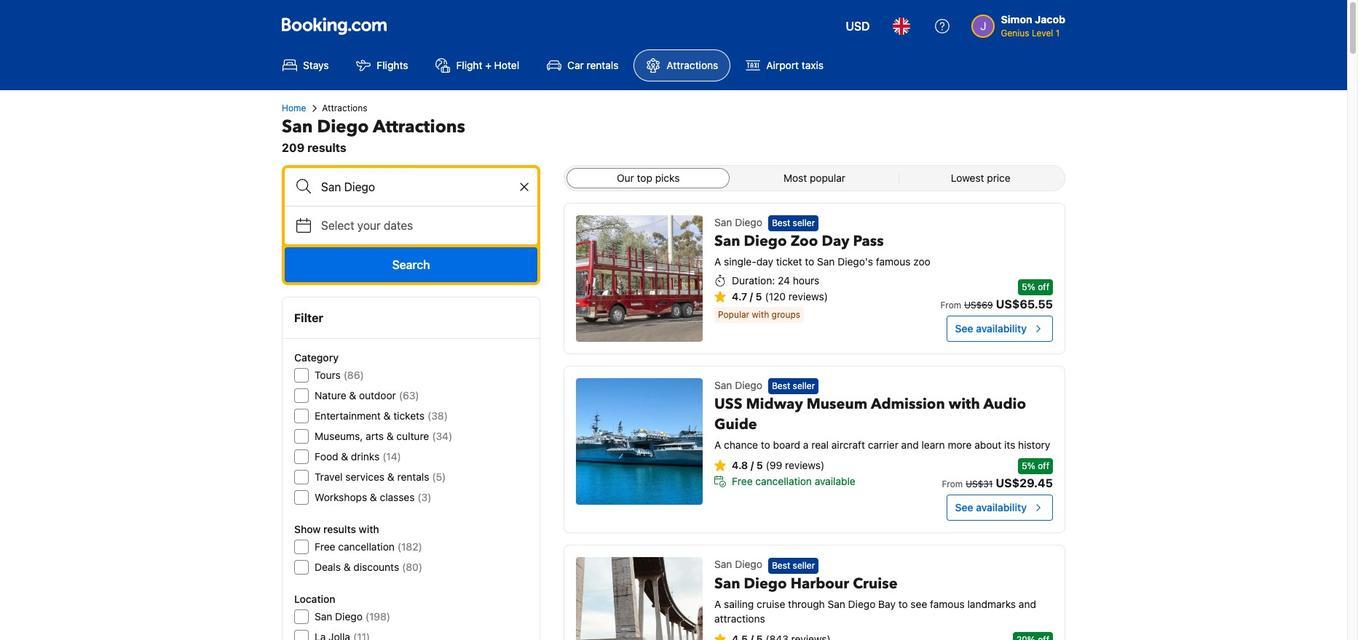 Task type: vqa. For each thing, say whether or not it's contained in the screenshot.


Task type: locate. For each thing, give the bounding box(es) containing it.
with left audio
[[949, 395, 980, 415]]

reviews)
[[789, 291, 828, 303], [785, 460, 825, 472]]

0 vertical spatial see availability
[[955, 323, 1027, 335]]

5% for uss midway museum admission with audio guide
[[1022, 461, 1035, 472]]

0 vertical spatial attractions
[[667, 59, 718, 71]]

3 best seller from the top
[[772, 560, 815, 571]]

san diego up single-
[[714, 216, 762, 229]]

and inside uss midway museum admission with audio guide a chance to board a real aircraft carrier and learn more about its history
[[901, 439, 919, 452]]

1 5% from the top
[[1022, 282, 1035, 293]]

to up hours
[[805, 256, 814, 268]]

results inside san diego attractions 209 results
[[307, 141, 346, 154]]

1 horizontal spatial free
[[732, 476, 753, 488]]

see down us$31
[[955, 502, 973, 514]]

(80)
[[402, 561, 422, 574]]

best seller
[[772, 218, 815, 229], [772, 381, 815, 392], [772, 560, 815, 571]]

san diego zoo day pass a single-day ticket to san diego's famous zoo
[[714, 232, 930, 268]]

5 for 4.7 / 5
[[756, 291, 762, 303]]

rentals
[[587, 59, 619, 71], [397, 471, 429, 484]]

results right '209'
[[307, 141, 346, 154]]

from for pass
[[940, 300, 961, 311]]

travel services & rentals (5)
[[315, 471, 446, 484]]

airport
[[766, 59, 799, 71]]

diego down cruise on the right
[[848, 598, 876, 611]]

2 horizontal spatial with
[[949, 395, 980, 415]]

best for zoo
[[772, 218, 790, 229]]

1 vertical spatial with
[[949, 395, 980, 415]]

2 availability from the top
[[976, 502, 1027, 514]]

off for san diego zoo day pass
[[1038, 282, 1049, 293]]

0 horizontal spatial with
[[359, 524, 379, 536]]

3 best from the top
[[772, 560, 790, 571]]

see
[[955, 323, 973, 335], [955, 502, 973, 514]]

see availability
[[955, 323, 1027, 335], [955, 502, 1027, 514]]

san diego zoo day pass image
[[576, 216, 703, 342]]

&
[[349, 390, 356, 402], [384, 410, 391, 422], [387, 430, 394, 443], [341, 451, 348, 463], [387, 471, 394, 484], [370, 492, 377, 504], [344, 561, 351, 574]]

best up midway
[[772, 381, 790, 392]]

a left chance
[[714, 439, 721, 452]]

0 vertical spatial a
[[714, 256, 721, 268]]

& for classes
[[370, 492, 377, 504]]

0 vertical spatial to
[[805, 256, 814, 268]]

0 vertical spatial best
[[772, 218, 790, 229]]

0 vertical spatial seller
[[793, 218, 815, 229]]

famous
[[876, 256, 911, 268], [930, 598, 965, 611]]

2 see availability from the top
[[955, 502, 1027, 514]]

1 vertical spatial san diego
[[714, 379, 762, 392]]

us$69
[[964, 300, 993, 311]]

a inside san diego harbour cruise a sailing cruise through san diego bay to see famous landmarks and attractions
[[714, 598, 721, 611]]

booking.com image
[[282, 17, 387, 35]]

from for with
[[942, 479, 963, 490]]

rentals right car
[[587, 59, 619, 71]]

1 horizontal spatial famous
[[930, 598, 965, 611]]

attractions
[[667, 59, 718, 71], [322, 103, 367, 114], [373, 115, 465, 139]]

diego
[[317, 115, 369, 139], [735, 216, 762, 229], [744, 232, 787, 251], [735, 379, 762, 392], [735, 559, 762, 571], [744, 574, 787, 594], [848, 598, 876, 611], [335, 611, 363, 623]]

diego up 'uss'
[[735, 379, 762, 392]]

& down (14)
[[387, 471, 394, 484]]

see for with
[[955, 502, 973, 514]]

and for admission
[[901, 439, 919, 452]]

1 vertical spatial a
[[714, 439, 721, 452]]

a inside uss midway museum admission with audio guide a chance to board a real aircraft carrier and learn more about its history
[[714, 439, 721, 452]]

real
[[811, 439, 829, 452]]

2 best from the top
[[772, 381, 790, 392]]

1 horizontal spatial rentals
[[587, 59, 619, 71]]

0 vertical spatial from
[[940, 300, 961, 311]]

0 vertical spatial availability
[[976, 323, 1027, 335]]

popular
[[718, 310, 749, 321]]

discounts
[[353, 561, 399, 574]]

2 san diego from the top
[[714, 379, 762, 392]]

5% up us$29.45
[[1022, 461, 1035, 472]]

off down history
[[1038, 461, 1049, 472]]

0 horizontal spatial attractions
[[322, 103, 367, 114]]

famous right see
[[930, 598, 965, 611]]

san diego for san diego harbour cruise
[[714, 559, 762, 571]]

/
[[750, 291, 753, 303], [751, 460, 754, 472]]

and
[[901, 439, 919, 452], [1019, 598, 1036, 611]]

0 vertical spatial off
[[1038, 282, 1049, 293]]

0 vertical spatial best seller
[[772, 218, 815, 229]]

& down "(86)"
[[349, 390, 356, 402]]

uss
[[714, 395, 742, 415]]

2 vertical spatial san diego
[[714, 559, 762, 571]]

with down (120
[[752, 310, 769, 321]]

a left single-
[[714, 256, 721, 268]]

to left see
[[898, 598, 908, 611]]

& right food
[[341, 451, 348, 463]]

0 vertical spatial free
[[732, 476, 753, 488]]

and inside san diego harbour cruise a sailing cruise through san diego bay to see famous landmarks and attractions
[[1019, 598, 1036, 611]]

tickets
[[393, 410, 425, 422]]

hotel
[[494, 59, 519, 71]]

genius
[[1001, 28, 1029, 39]]

most
[[784, 172, 807, 184]]

results
[[307, 141, 346, 154], [323, 524, 356, 536]]

3 san diego from the top
[[714, 559, 762, 571]]

cancellation up deals & discounts (80)
[[338, 541, 395, 553]]

0 vertical spatial rentals
[[587, 59, 619, 71]]

to left 'board'
[[761, 439, 770, 452]]

2 vertical spatial best seller
[[772, 560, 815, 571]]

5 left (99
[[756, 460, 763, 472]]

top
[[637, 172, 652, 184]]

1 seller from the top
[[793, 218, 815, 229]]

2 see from the top
[[955, 502, 973, 514]]

2 vertical spatial to
[[898, 598, 908, 611]]

and right landmarks
[[1019, 598, 1036, 611]]

reviews) down hours
[[789, 291, 828, 303]]

& right deals at the bottom of page
[[344, 561, 351, 574]]

1 vertical spatial best
[[772, 381, 790, 392]]

1 vertical spatial reviews)
[[785, 460, 825, 472]]

from inside 5% off from us$31 us$29.45
[[942, 479, 963, 490]]

attractions inside san diego attractions 209 results
[[373, 115, 465, 139]]

& for drinks
[[341, 451, 348, 463]]

seller up harbour at the right bottom of page
[[793, 560, 815, 571]]

best up ticket
[[772, 218, 790, 229]]

san
[[282, 115, 313, 139], [714, 216, 732, 229], [714, 232, 740, 251], [817, 256, 835, 268], [714, 379, 732, 392], [714, 559, 732, 571], [714, 574, 740, 594], [828, 598, 845, 611], [315, 611, 332, 623]]

1 best seller from the top
[[772, 218, 815, 229]]

1 horizontal spatial cancellation
[[755, 476, 812, 488]]

1 vertical spatial 5%
[[1022, 461, 1035, 472]]

us$31
[[966, 479, 993, 490]]

hours
[[793, 275, 819, 287]]

2 vertical spatial a
[[714, 598, 721, 611]]

1 vertical spatial 5
[[756, 460, 763, 472]]

your account menu simon jacob genius level 1 element
[[972, 7, 1071, 40]]

2 best seller from the top
[[772, 381, 815, 392]]

0 vertical spatial 5
[[756, 291, 762, 303]]

0 vertical spatial cancellation
[[755, 476, 812, 488]]

from inside the 5% off from us$69 us$65.55
[[940, 300, 961, 311]]

1 san diego from the top
[[714, 216, 762, 229]]

1 best from the top
[[772, 218, 790, 229]]

2 a from the top
[[714, 439, 721, 452]]

san diego up 'uss'
[[714, 379, 762, 392]]

san diego up sailing
[[714, 559, 762, 571]]

duration: 24 hours
[[732, 275, 819, 287]]

to inside san diego harbour cruise a sailing cruise through san diego bay to see famous landmarks and attractions
[[898, 598, 908, 611]]

0 vertical spatial results
[[307, 141, 346, 154]]

select your dates
[[321, 219, 413, 232]]

board
[[773, 439, 800, 452]]

best seller for museum
[[772, 381, 815, 392]]

2 off from the top
[[1038, 461, 1049, 472]]

& down travel services & rentals (5)
[[370, 492, 377, 504]]

see for pass
[[955, 323, 973, 335]]

off inside 5% off from us$31 us$29.45
[[1038, 461, 1049, 472]]

0 horizontal spatial free
[[315, 541, 335, 553]]

free down 4.8
[[732, 476, 753, 488]]

seller up zoo
[[793, 218, 815, 229]]

0 vertical spatial /
[[750, 291, 753, 303]]

services
[[345, 471, 385, 484]]

3 a from the top
[[714, 598, 721, 611]]

to inside san diego zoo day pass a single-day ticket to san diego's famous zoo
[[805, 256, 814, 268]]

0 vertical spatial reviews)
[[789, 291, 828, 303]]

2 horizontal spatial to
[[898, 598, 908, 611]]

0 horizontal spatial rentals
[[397, 471, 429, 484]]

0 vertical spatial san diego
[[714, 216, 762, 229]]

1 horizontal spatial to
[[805, 256, 814, 268]]

diego inside san diego zoo day pass a single-day ticket to san diego's famous zoo
[[744, 232, 787, 251]]

see down us$69
[[955, 323, 973, 335]]

& up museums, arts & culture (34)
[[384, 410, 391, 422]]

reviews) up free cancellation available at bottom
[[785, 460, 825, 472]]

/ right 4.7
[[750, 291, 753, 303]]

0 vertical spatial and
[[901, 439, 919, 452]]

5
[[756, 291, 762, 303], [756, 460, 763, 472]]

& right arts
[[387, 430, 394, 443]]

home
[[282, 103, 306, 114]]

5% up us$65.55
[[1022, 282, 1035, 293]]

1 availability from the top
[[976, 323, 1027, 335]]

1 vertical spatial /
[[751, 460, 754, 472]]

5 left (120
[[756, 291, 762, 303]]

best seller up zoo
[[772, 218, 815, 229]]

/ for 4.8
[[751, 460, 754, 472]]

best seller up midway
[[772, 381, 815, 392]]

3 seller from the top
[[793, 560, 815, 571]]

best up cruise
[[772, 560, 790, 571]]

with
[[752, 310, 769, 321], [949, 395, 980, 415], [359, 524, 379, 536]]

diego up day
[[744, 232, 787, 251]]

1 vertical spatial cancellation
[[338, 541, 395, 553]]

airport taxis
[[766, 59, 824, 71]]

5% off from us$69 us$65.55
[[940, 282, 1053, 311]]

car rentals link
[[535, 50, 631, 82]]

seller up midway
[[793, 381, 815, 392]]

zoo
[[791, 232, 818, 251]]

1 vertical spatial seller
[[793, 381, 815, 392]]

cancellation down 4.8 / 5 (99 reviews)
[[755, 476, 812, 488]]

1 off from the top
[[1038, 282, 1049, 293]]

0 horizontal spatial and
[[901, 439, 919, 452]]

1 vertical spatial famous
[[930, 598, 965, 611]]

1 horizontal spatial attractions
[[373, 115, 465, 139]]

5% inside the 5% off from us$69 us$65.55
[[1022, 282, 1035, 293]]

1 see availability from the top
[[955, 323, 1027, 335]]

home link
[[282, 102, 306, 115]]

zoo
[[913, 256, 930, 268]]

usd
[[846, 20, 870, 33]]

best seller up harbour at the right bottom of page
[[772, 560, 815, 571]]

to inside uss midway museum admission with audio guide a chance to board a real aircraft carrier and learn more about its history
[[761, 439, 770, 452]]

search button
[[285, 248, 537, 283]]

audio
[[983, 395, 1026, 415]]

tours (86)
[[315, 369, 364, 382]]

0 horizontal spatial to
[[761, 439, 770, 452]]

Where are you going? search field
[[285, 168, 537, 206]]

flight
[[456, 59, 482, 71]]

1 vertical spatial see
[[955, 502, 973, 514]]

2 vertical spatial best
[[772, 560, 790, 571]]

off
[[1038, 282, 1049, 293], [1038, 461, 1049, 472]]

4.8 / 5 (99 reviews)
[[732, 460, 825, 472]]

+
[[485, 59, 491, 71]]

from left us$69
[[940, 300, 961, 311]]

2 5% from the top
[[1022, 461, 1035, 472]]

1 see from the top
[[955, 323, 973, 335]]

san diego (198)
[[315, 611, 390, 623]]

1 vertical spatial availability
[[976, 502, 1027, 514]]

5% inside 5% off from us$31 us$29.45
[[1022, 461, 1035, 472]]

(86)
[[344, 369, 364, 382]]

best
[[772, 218, 790, 229], [772, 381, 790, 392], [772, 560, 790, 571]]

1 horizontal spatial with
[[752, 310, 769, 321]]

rentals up (3)
[[397, 471, 429, 484]]

and for cruise
[[1019, 598, 1036, 611]]

see availability for san diego zoo day pass
[[955, 323, 1027, 335]]

and left learn
[[901, 439, 919, 452]]

duration:
[[732, 275, 775, 287]]

famous left zoo
[[876, 256, 911, 268]]

1 a from the top
[[714, 256, 721, 268]]

availability down us$69
[[976, 323, 1027, 335]]

(14)
[[382, 451, 401, 463]]

1 vertical spatial to
[[761, 439, 770, 452]]

with up free cancellation (182)
[[359, 524, 379, 536]]

see availability down us$31
[[955, 502, 1027, 514]]

(63)
[[399, 390, 419, 402]]

0 vertical spatial see
[[955, 323, 973, 335]]

1 vertical spatial see availability
[[955, 502, 1027, 514]]

see availability down us$69
[[955, 323, 1027, 335]]

travel
[[315, 471, 343, 484]]

dates
[[384, 219, 413, 232]]

off inside the 5% off from us$69 us$65.55
[[1038, 282, 1049, 293]]

5 for 4.8 / 5
[[756, 460, 763, 472]]

2 vertical spatial attractions
[[373, 115, 465, 139]]

car rentals
[[567, 59, 619, 71]]

1 vertical spatial off
[[1038, 461, 1049, 472]]

drinks
[[351, 451, 380, 463]]

through
[[788, 598, 825, 611]]

1 vertical spatial best seller
[[772, 381, 815, 392]]

free up deals at the bottom of page
[[315, 541, 335, 553]]

flight + hotel link
[[423, 50, 532, 82]]

/ for 4.7
[[750, 291, 753, 303]]

1 vertical spatial and
[[1019, 598, 1036, 611]]

to for diego
[[805, 256, 814, 268]]

availability
[[976, 323, 1027, 335], [976, 502, 1027, 514]]

from left us$31
[[942, 479, 963, 490]]

0 vertical spatial famous
[[876, 256, 911, 268]]

best seller for zoo
[[772, 218, 815, 229]]

deals
[[315, 561, 341, 574]]

/ right 4.8
[[751, 460, 754, 472]]

(198)
[[365, 611, 390, 623]]

a left sailing
[[714, 598, 721, 611]]

diego up cruise
[[744, 574, 787, 594]]

2 seller from the top
[[793, 381, 815, 392]]

famous inside san diego zoo day pass a single-day ticket to san diego's famous zoo
[[876, 256, 911, 268]]

san inside san diego attractions 209 results
[[282, 115, 313, 139]]

workshops & classes (3)
[[315, 492, 431, 504]]

aircraft
[[831, 439, 865, 452]]

museum
[[807, 395, 867, 415]]

results down the 'workshops'
[[323, 524, 356, 536]]

2 vertical spatial seller
[[793, 560, 815, 571]]

(120
[[765, 291, 786, 303]]

day
[[822, 232, 849, 251]]

availability down us$31
[[976, 502, 1027, 514]]

0 horizontal spatial cancellation
[[338, 541, 395, 553]]

price
[[987, 172, 1011, 184]]

1 horizontal spatial and
[[1019, 598, 1036, 611]]

uss midway museum admission with audio guide image
[[576, 379, 703, 505]]

off up us$65.55
[[1038, 282, 1049, 293]]

1 vertical spatial free
[[315, 541, 335, 553]]

1 vertical spatial from
[[942, 479, 963, 490]]

popular
[[810, 172, 845, 184]]

0 horizontal spatial famous
[[876, 256, 911, 268]]

0 vertical spatial 5%
[[1022, 282, 1035, 293]]

diego right home link
[[317, 115, 369, 139]]



Task type: describe. For each thing, give the bounding box(es) containing it.
cruise
[[757, 598, 785, 611]]

diego's
[[838, 256, 873, 268]]

diego up sailing
[[735, 559, 762, 571]]

history
[[1018, 439, 1050, 452]]

car
[[567, 59, 584, 71]]

famous inside san diego harbour cruise a sailing cruise through san diego bay to see famous landmarks and attractions
[[930, 598, 965, 611]]

5% for san diego zoo day pass
[[1022, 282, 1035, 293]]

best for museum
[[772, 381, 790, 392]]

day
[[756, 256, 773, 268]]

a inside san diego zoo day pass a single-day ticket to san diego's famous zoo
[[714, 256, 721, 268]]

rentals inside car rentals 'link'
[[587, 59, 619, 71]]

carrier
[[868, 439, 899, 452]]

free for free cancellation available
[[732, 476, 753, 488]]

available
[[815, 476, 855, 488]]

best for harbour
[[772, 560, 790, 571]]

learn
[[922, 439, 945, 452]]

nature
[[315, 390, 346, 402]]

4.7
[[732, 291, 747, 303]]

museums,
[[315, 430, 363, 443]]

best seller for harbour
[[772, 560, 815, 571]]

lowest
[[951, 172, 984, 184]]

cancellation for (182)
[[338, 541, 395, 553]]

flights
[[377, 59, 408, 71]]

(3)
[[418, 492, 431, 504]]

with inside uss midway museum admission with audio guide a chance to board a real aircraft carrier and learn more about its history
[[949, 395, 980, 415]]

single-
[[724, 256, 756, 268]]

bay
[[878, 598, 896, 611]]

seller for harbour
[[793, 560, 815, 571]]

availability for san diego zoo day pass
[[976, 323, 1027, 335]]

flights link
[[344, 50, 420, 82]]

209
[[282, 141, 305, 154]]

san diego for san diego zoo day pass
[[714, 216, 762, 229]]

chance
[[724, 439, 758, 452]]

stays
[[303, 59, 329, 71]]

culture
[[396, 430, 429, 443]]

a
[[803, 439, 809, 452]]

1 vertical spatial results
[[323, 524, 356, 536]]

workshops
[[315, 492, 367, 504]]

(34)
[[432, 430, 452, 443]]

your
[[357, 219, 381, 232]]

see availability for uss midway museum admission with audio guide
[[955, 502, 1027, 514]]

reviews) for 4.8 / 5 (99 reviews)
[[785, 460, 825, 472]]

2 horizontal spatial attractions
[[667, 59, 718, 71]]

landmarks
[[967, 598, 1016, 611]]

& for outdoor
[[349, 390, 356, 402]]

1 vertical spatial attractions
[[322, 103, 367, 114]]

groups
[[772, 310, 800, 321]]

availability for uss midway museum admission with audio guide
[[976, 502, 1027, 514]]

arts
[[366, 430, 384, 443]]

usd button
[[837, 9, 879, 44]]

us$29.45
[[996, 477, 1053, 490]]

most popular
[[784, 172, 845, 184]]

harbour
[[791, 574, 849, 594]]

& for discounts
[[344, 561, 351, 574]]

diego up single-
[[735, 216, 762, 229]]

2 vertical spatial with
[[359, 524, 379, 536]]

4.7 / 5 (120 reviews)
[[732, 291, 828, 303]]

sailing
[[724, 598, 754, 611]]

picks
[[655, 172, 680, 184]]

entertainment & tickets (38)
[[315, 410, 448, 422]]

to for midway
[[761, 439, 770, 452]]

simon jacob genius level 1
[[1001, 13, 1065, 39]]

deals & discounts (80)
[[315, 561, 422, 574]]

airport taxis link
[[734, 50, 836, 82]]

diego inside san diego attractions 209 results
[[317, 115, 369, 139]]

seller for museum
[[793, 381, 815, 392]]

search
[[392, 259, 430, 272]]

cancellation for available
[[755, 476, 812, 488]]

off for uss midway museum admission with audio guide
[[1038, 461, 1049, 472]]

select
[[321, 219, 354, 232]]

flight + hotel
[[456, 59, 519, 71]]

san diego for uss midway museum admission with audio guide
[[714, 379, 762, 392]]

nature & outdoor (63)
[[315, 390, 419, 402]]

more
[[948, 439, 972, 452]]

its
[[1004, 439, 1015, 452]]

category
[[294, 352, 339, 364]]

& for tickets
[[384, 410, 391, 422]]

popular with groups
[[718, 310, 800, 321]]

san diego harbour cruise a sailing cruise through san diego bay to see famous landmarks and attractions
[[714, 574, 1036, 625]]

stays link
[[270, 50, 341, 82]]

our
[[617, 172, 634, 184]]

outdoor
[[359, 390, 396, 402]]

(99
[[766, 460, 782, 472]]

us$65.55
[[996, 298, 1053, 311]]

cruise
[[853, 574, 898, 594]]

see
[[911, 598, 927, 611]]

free cancellation available
[[732, 476, 855, 488]]

san diego harbour cruise image
[[576, 558, 703, 641]]

24
[[778, 275, 790, 287]]

filter
[[294, 312, 323, 325]]

attractions link
[[634, 50, 731, 82]]

show results with
[[294, 524, 379, 536]]

san diego attractions 209 results
[[282, 115, 465, 154]]

1 vertical spatial rentals
[[397, 471, 429, 484]]

food & drinks (14)
[[315, 451, 401, 463]]

uss midway museum admission with audio guide a chance to board a real aircraft carrier and learn more about its history
[[714, 395, 1050, 452]]

reviews) for 4.7 / 5 (120 reviews)
[[789, 291, 828, 303]]

museums, arts & culture (34)
[[315, 430, 452, 443]]

0 vertical spatial with
[[752, 310, 769, 321]]

4.8
[[732, 460, 748, 472]]

food
[[315, 451, 338, 463]]

simon
[[1001, 13, 1032, 25]]

diego left the (198)
[[335, 611, 363, 623]]

free for free cancellation (182)
[[315, 541, 335, 553]]

5% off from us$31 us$29.45
[[942, 461, 1053, 490]]

about
[[974, 439, 1002, 452]]

1
[[1056, 28, 1060, 39]]

seller for zoo
[[793, 218, 815, 229]]

show
[[294, 524, 321, 536]]



